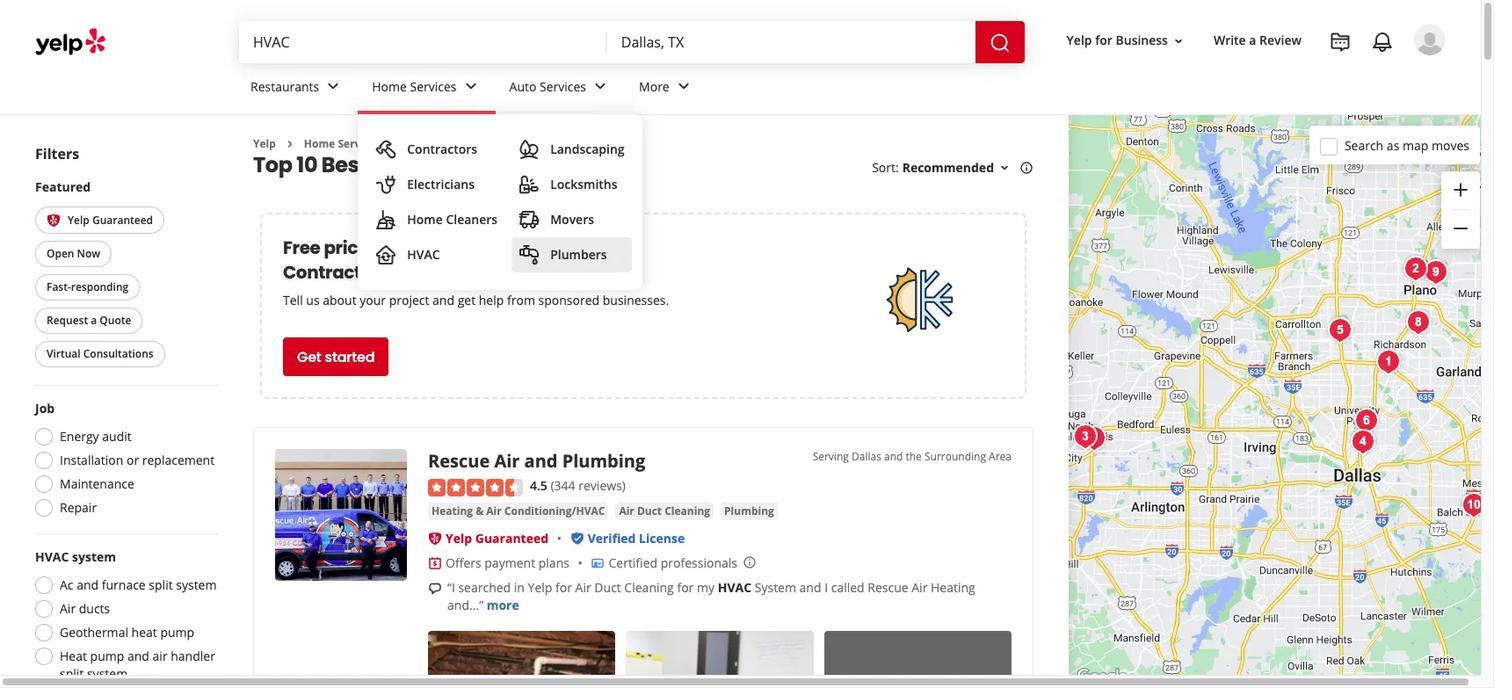 Task type: vqa. For each thing, say whether or not it's contained in the screenshot.
Laundromat link
no



Task type: locate. For each thing, give the bounding box(es) containing it.
a inside button
[[91, 313, 97, 328]]

0 horizontal spatial home
[[304, 136, 335, 151]]

called
[[831, 579, 865, 596]]

and left get on the left of the page
[[432, 292, 454, 309]]

1 horizontal spatial 24 chevron down v2 image
[[673, 76, 694, 97]]

plans
[[539, 554, 569, 571]]

1 horizontal spatial services
[[410, 78, 457, 95]]

certified
[[609, 554, 657, 571]]

split right furnace
[[149, 577, 173, 594]]

airtech services image
[[1346, 425, 1381, 460]]

from right help
[[507, 292, 535, 309]]

and left the
[[884, 449, 903, 464]]

heating & air conditioning/hvac
[[432, 503, 605, 518]]

home up estimates
[[407, 211, 443, 228]]

map
[[1403, 137, 1428, 153]]

for down plans on the left of the page
[[555, 579, 572, 596]]

plumbing inside plumbing button
[[724, 503, 774, 518]]

help
[[479, 292, 504, 309]]

pump inside heat pump and air handler split system
[[90, 648, 124, 665]]

heat pump and air handler split system
[[60, 648, 215, 682]]

24 chevron down v2 image
[[460, 76, 481, 97], [590, 76, 611, 97]]

cleaning up license
[[665, 503, 710, 518]]

air
[[153, 648, 168, 665]]

heating & air conditioning/hvac button
[[428, 503, 609, 520]]

pump up handler
[[160, 624, 194, 641]]

1 vertical spatial plumbing
[[724, 503, 774, 518]]

home services link down find 'text box'
[[358, 63, 495, 114]]

air
[[494, 449, 520, 473], [486, 503, 502, 518], [619, 503, 634, 518], [575, 579, 591, 596], [912, 579, 928, 596], [60, 601, 76, 617]]

yelp guaranteed up offers payment plans
[[446, 530, 548, 547]]

24 chevron down v2 image right 'restaurants'
[[323, 76, 344, 97]]

0 horizontal spatial split
[[60, 666, 84, 682]]

2 vertical spatial system
[[87, 666, 128, 682]]

home services down find 'text box'
[[372, 78, 457, 95]]

cleaning inside 'air duct cleaning' button
[[665, 503, 710, 518]]

24 plumbers v2 image
[[519, 244, 540, 265]]

option group containing job
[[30, 400, 218, 522]]

1 vertical spatial yelp guaranteed
[[446, 530, 548, 547]]

0 vertical spatial yelp guaranteed
[[68, 213, 153, 228]]

business
[[1116, 32, 1168, 49]]

hvac
[[371, 151, 432, 180], [554, 236, 605, 261], [407, 246, 440, 263], [35, 549, 69, 565], [718, 579, 752, 596]]

"i searched in yelp for air duct cleaning for my hvac
[[447, 579, 752, 596]]

brad k. image
[[1414, 24, 1446, 55]]

1 horizontal spatial 24 chevron down v2 image
[[590, 76, 611, 97]]

24 chevron down v2 image
[[323, 76, 344, 97], [673, 76, 694, 97]]

Near text field
[[621, 33, 961, 52]]

1 vertical spatial pump
[[90, 648, 124, 665]]

2 horizontal spatial home
[[407, 211, 443, 228]]

pump down geothermal
[[90, 648, 124, 665]]

recommended button
[[902, 159, 1012, 176]]

and left i
[[799, 579, 821, 596]]

0 vertical spatial home services link
[[358, 63, 495, 114]]

hvac inside menu
[[407, 246, 440, 263]]

0 vertical spatial guaranteed
[[92, 213, 153, 228]]

1 vertical spatial a
[[91, 313, 97, 328]]

home right 16 chevron right v2 image
[[304, 136, 335, 151]]

virtual
[[47, 347, 81, 362]]

0 horizontal spatial 24 chevron down v2 image
[[460, 76, 481, 97]]

verified license button
[[588, 530, 685, 547]]

info icon image
[[743, 555, 757, 569], [743, 555, 757, 569]]

1 horizontal spatial plumbing
[[724, 503, 774, 518]]

0 horizontal spatial from
[[463, 236, 505, 261]]

0 vertical spatial cleaning
[[665, 503, 710, 518]]

map region
[[983, 0, 1494, 688]]

1 horizontal spatial heating
[[931, 579, 975, 596]]

duct
[[637, 503, 662, 518], [594, 579, 621, 596]]

hvac system
[[35, 549, 116, 565]]

yelp guaranteed button
[[35, 207, 164, 234], [446, 530, 548, 547]]

plumbing up professionals
[[724, 503, 774, 518]]

24 landscaping v2 image
[[519, 139, 540, 160]]

yelp guaranteed up now
[[68, 213, 153, 228]]

24 chevron down v2 image for more
[[673, 76, 694, 97]]

system
[[72, 549, 116, 565], [176, 577, 217, 594], [87, 666, 128, 682]]

and
[[432, 292, 454, 309], [524, 449, 558, 473], [884, 449, 903, 464], [77, 577, 99, 594], [799, 579, 821, 596], [127, 648, 149, 665]]

pump
[[160, 624, 194, 641], [90, 648, 124, 665]]

home cleaners link
[[368, 202, 505, 237]]

0 horizontal spatial guaranteed
[[92, 213, 153, 228]]

0 vertical spatial option group
[[30, 400, 218, 522]]

0 horizontal spatial 24 chevron down v2 image
[[323, 76, 344, 97]]

1 vertical spatial home
[[304, 136, 335, 151]]

1 horizontal spatial contractors
[[407, 141, 477, 157]]

16 chevron down v2 image
[[1171, 34, 1186, 48], [998, 161, 1012, 175]]

duct up license
[[637, 503, 662, 518]]

movers
[[550, 211, 594, 228]]

open
[[47, 246, 74, 261]]

installation
[[60, 452, 123, 469]]

zoom in image
[[1450, 179, 1471, 200]]

yelp link
[[253, 136, 276, 151]]

yelp up offers
[[446, 530, 472, 547]]

0 vertical spatial rescue
[[428, 449, 490, 473]]

yelp guaranteed button up now
[[35, 207, 164, 234]]

0 vertical spatial 16 chevron down v2 image
[[1171, 34, 1186, 48]]

0 vertical spatial heating
[[432, 503, 473, 518]]

2 24 chevron down v2 image from the left
[[673, 76, 694, 97]]

rescue air and plumbing image
[[1371, 345, 1406, 380]]

1 vertical spatial yelp guaranteed button
[[446, 530, 548, 547]]

rescue air and plumbing image
[[275, 449, 407, 581]]

a left the quote at the top of the page
[[91, 313, 97, 328]]

2 horizontal spatial for
[[1095, 32, 1113, 49]]

1 horizontal spatial duct
[[637, 503, 662, 518]]

rescue up 4.5 star rating image
[[428, 449, 490, 473]]

option group
[[30, 400, 218, 522], [30, 549, 218, 688]]

for left my
[[677, 579, 694, 596]]

0 horizontal spatial 16 chevron down v2 image
[[998, 161, 1012, 175]]

fast-responding
[[47, 280, 129, 295]]

home
[[372, 78, 407, 95], [304, 136, 335, 151], [407, 211, 443, 228]]

16 chevron down v2 image left 16 info v2 icon
[[998, 161, 1012, 175]]

home down find field
[[372, 78, 407, 95]]

serving dallas and the surrounding area
[[813, 449, 1012, 464]]

0 vertical spatial pump
[[160, 624, 194, 641]]

0 horizontal spatial contractors
[[283, 261, 388, 285]]

guaranteed up payment
[[475, 530, 548, 547]]

cleaning
[[665, 503, 710, 518], [624, 579, 674, 596]]

services left 16 chevron right v2 icon
[[338, 136, 381, 151]]

and up 4.5
[[524, 449, 558, 473]]

services down find 'text box'
[[410, 78, 457, 95]]

more
[[487, 597, 519, 613]]

1 horizontal spatial split
[[149, 577, 173, 594]]

1 24 chevron down v2 image from the left
[[323, 76, 344, 97]]

reviews)
[[579, 478, 626, 494]]

24 chevron down v2 image right auto services in the top of the page
[[590, 76, 611, 97]]

air duct cleaning
[[619, 503, 710, 518]]

from down cleaners
[[463, 236, 505, 261]]

free price estimates from local hvac contractors tell us about your project and get help from sponsored businesses.
[[283, 236, 669, 309]]

or
[[127, 452, 139, 469]]

0 horizontal spatial a
[[91, 313, 97, 328]]

electricians link
[[368, 167, 505, 202]]

None field
[[253, 33, 593, 52], [621, 33, 961, 52]]

0 horizontal spatial plumbing
[[562, 449, 645, 473]]

yelp left 16 chevron right v2 image
[[253, 136, 276, 151]]

cool connections air conditioning and heating image
[[1419, 255, 1454, 290]]

hvac inside free price estimates from local hvac contractors tell us about your project and get help from sponsored businesses.
[[554, 236, 605, 261]]

1 horizontal spatial pump
[[160, 624, 194, 641]]

2 option group from the top
[[30, 549, 218, 688]]

system and i called rescue air heating and..."
[[447, 579, 975, 613]]

16 chevron down v2 image right business
[[1171, 34, 1186, 48]]

0 horizontal spatial heating
[[432, 503, 473, 518]]

0 vertical spatial split
[[149, 577, 173, 594]]

heat
[[131, 624, 157, 641]]

split
[[149, 577, 173, 594], [60, 666, 84, 682]]

2 horizontal spatial services
[[540, 78, 586, 95]]

24 chevron down v2 image left auto
[[460, 76, 481, 97]]

guaranteed up now
[[92, 213, 153, 228]]

system up ac
[[72, 549, 116, 565]]

a right the write
[[1249, 32, 1256, 49]]

system down 'heat'
[[87, 666, 128, 682]]

menu inside business categories element
[[358, 114, 642, 290]]

consultations
[[83, 347, 153, 362]]

Find text field
[[253, 33, 593, 52]]

2 none field from the left
[[621, 33, 961, 52]]

yelp guaranteed button up offers payment plans
[[446, 530, 548, 547]]

1 vertical spatial 16 chevron down v2 image
[[998, 161, 1012, 175]]

a inside 'element'
[[1249, 32, 1256, 49]]

24 chevron down v2 image inside auto services link
[[590, 76, 611, 97]]

auto services
[[509, 78, 586, 95]]

0 vertical spatial plumbing
[[562, 449, 645, 473]]

get started button
[[283, 338, 389, 377]]

home inside menu
[[407, 211, 443, 228]]

serving
[[813, 449, 849, 464]]

16 info v2 image
[[1020, 161, 1034, 175]]

group
[[1441, 171, 1480, 249]]

0 vertical spatial contractors
[[407, 141, 477, 157]]

24 chevron down v2 image inside more link
[[673, 76, 694, 97]]

1 horizontal spatial home
[[372, 78, 407, 95]]

ac and furnace split system
[[60, 577, 217, 594]]

16 chevron down v2 image for yelp for business
[[1171, 34, 1186, 48]]

services for 24 chevron down v2 icon in the auto services link
[[540, 78, 586, 95]]

1 horizontal spatial 16 chevron down v2 image
[[1171, 34, 1186, 48]]

16 chevron down v2 image inside yelp for business button
[[1171, 34, 1186, 48]]

16 offers payment plans v2 image
[[428, 556, 442, 570]]

1 vertical spatial rescue
[[868, 579, 908, 596]]

request a quote button
[[35, 308, 143, 334]]

plumbers link
[[512, 237, 632, 272]]

0 horizontal spatial yelp guaranteed button
[[35, 207, 164, 234]]

local
[[509, 236, 551, 261]]

contractors inside menu
[[407, 141, 477, 157]]

my
[[697, 579, 715, 596]]

heating inside system and i called rescue air heating and..."
[[931, 579, 975, 596]]

top 10 best hvac near dallas, texas
[[253, 151, 630, 180]]

a for request
[[91, 313, 97, 328]]

for inside button
[[1095, 32, 1113, 49]]

free
[[283, 236, 320, 261]]

certified professionals
[[609, 554, 737, 571]]

plumbing up reviews) at the left bottom
[[562, 449, 645, 473]]

system up handler
[[176, 577, 217, 594]]

1 vertical spatial duct
[[594, 579, 621, 596]]

0 horizontal spatial yelp guaranteed
[[68, 213, 153, 228]]

home services link right 16 chevron right v2 image
[[304, 136, 381, 151]]

rescue right called
[[868, 579, 908, 596]]

0 vertical spatial home
[[372, 78, 407, 95]]

1 horizontal spatial a
[[1249, 32, 1256, 49]]

1 vertical spatial contractors
[[283, 261, 388, 285]]

1 horizontal spatial none field
[[621, 33, 961, 52]]

yelp guaranteed inside the featured group
[[68, 213, 153, 228]]

energy
[[60, 428, 99, 445]]

cleaning down certified
[[624, 579, 674, 596]]

1 horizontal spatial from
[[507, 292, 535, 309]]

and left air
[[127, 648, 149, 665]]

yelp left business
[[1067, 32, 1092, 49]]

1 vertical spatial option group
[[30, 549, 218, 688]]

geothermal heat pump
[[60, 624, 194, 641]]

1 vertical spatial guaranteed
[[475, 530, 548, 547]]

featured group
[[32, 178, 218, 371]]

0 vertical spatial a
[[1249, 32, 1256, 49]]

1 horizontal spatial rescue
[[868, 579, 908, 596]]

furnace
[[102, 577, 146, 594]]

menu
[[358, 114, 642, 290]]

0 horizontal spatial pump
[[90, 648, 124, 665]]

16 yelp guaranteed v2 image
[[47, 214, 61, 228]]

for left business
[[1095, 32, 1113, 49]]

moves
[[1432, 137, 1469, 153]]

auto
[[509, 78, 536, 95]]

conditioning/hvac
[[504, 503, 605, 518]]

get started
[[297, 347, 375, 367]]

filters
[[35, 144, 79, 163]]

24 contractor v2 image
[[375, 139, 397, 160]]

1 24 chevron down v2 image from the left
[[460, 76, 481, 97]]

1 horizontal spatial yelp guaranteed
[[446, 530, 548, 547]]

yelp inside the featured group
[[68, 213, 90, 228]]

0 vertical spatial home services
[[372, 78, 457, 95]]

plumbing link
[[721, 503, 778, 520]]

services right auto
[[540, 78, 586, 95]]

1 vertical spatial split
[[60, 666, 84, 682]]

16 chevron right v2 image
[[388, 137, 402, 151]]

24 chevron down v2 image right 'more'
[[673, 76, 694, 97]]

split down 'heat'
[[60, 666, 84, 682]]

menu containing contractors
[[358, 114, 642, 290]]

2 vertical spatial home
[[407, 211, 443, 228]]

duct down 16 certified professionals v2 icon on the left of page
[[594, 579, 621, 596]]

None search field
[[239, 21, 1028, 63]]

24 chevron down v2 image inside 'home services' link
[[460, 76, 481, 97]]

1 vertical spatial heating
[[931, 579, 975, 596]]

0 horizontal spatial none field
[[253, 33, 593, 52]]

home services link
[[358, 63, 495, 114], [304, 136, 381, 151]]

0 vertical spatial yelp guaranteed button
[[35, 207, 164, 234]]

1 option group from the top
[[30, 400, 218, 522]]

millionaire heating & air conditioning image
[[1068, 419, 1103, 454]]

the
[[906, 449, 922, 464]]

services for 24 chevron down v2 icon within 'home services' link
[[410, 78, 457, 95]]

and inside free price estimates from local hvac contractors tell us about your project and get help from sponsored businesses.
[[432, 292, 454, 309]]

0 horizontal spatial for
[[555, 579, 572, 596]]

iconyelpguaranteedbadgesmall image
[[428, 531, 442, 545], [428, 531, 442, 545]]

offers payment plans
[[446, 554, 569, 571]]

home services right 16 chevron right v2 image
[[304, 136, 381, 151]]

a
[[1249, 32, 1256, 49], [91, 313, 97, 328]]

24 moving v2 image
[[519, 209, 540, 230]]

0 vertical spatial from
[[463, 236, 505, 261]]

search image
[[989, 32, 1010, 53]]

landscaping
[[550, 141, 625, 157]]

24 chevron down v2 image inside restaurants link
[[323, 76, 344, 97]]

yelp right 16 yelp guaranteed v2 image
[[68, 213, 90, 228]]

system inside heat pump and air handler split system
[[87, 666, 128, 682]]

2 24 chevron down v2 image from the left
[[590, 76, 611, 97]]

geothermal
[[60, 624, 128, 641]]

license
[[639, 530, 685, 547]]

16 chevron down v2 image inside recommended popup button
[[998, 161, 1012, 175]]

0 vertical spatial duct
[[637, 503, 662, 518]]

1 none field from the left
[[253, 33, 593, 52]]

24 home cleaning v2 image
[[375, 209, 397, 230]]

split inside heat pump and air handler split system
[[60, 666, 84, 682]]

air right called
[[912, 579, 928, 596]]



Task type: describe. For each thing, give the bounding box(es) containing it.
air up verified license button
[[619, 503, 634, 518]]

projects image
[[1330, 32, 1351, 53]]

system
[[755, 579, 796, 596]]

hvac link
[[368, 237, 505, 272]]

24 heating cooling v2 image
[[375, 244, 397, 265]]

about
[[323, 292, 356, 309]]

dallas heating and air conditioning image
[[1323, 313, 1358, 348]]

air down 16 certified professionals v2 icon on the left of page
[[575, 579, 591, 596]]

hvac
[[409, 136, 435, 151]]

rescue inside system and i called rescue air heating and..."
[[868, 579, 908, 596]]

air right &
[[486, 503, 502, 518]]

guaranteed inside the yelp guaranteed 'button'
[[92, 213, 153, 228]]

google image
[[1073, 665, 1131, 688]]

contractors inside free price estimates from local hvac contractors tell us about your project and get help from sponsored businesses.
[[283, 261, 388, 285]]

user actions element
[[1053, 22, 1470, 130]]

request a quote
[[47, 313, 131, 328]]

air inside system and i called rescue air heating and..."
[[912, 579, 928, 596]]

duct inside button
[[637, 503, 662, 518]]

1 vertical spatial cleaning
[[624, 579, 674, 596]]

open now button
[[35, 241, 112, 268]]

air duct cleaning button
[[616, 503, 714, 520]]

dallas,
[[492, 151, 563, 180]]

as
[[1387, 137, 1399, 153]]

business categories element
[[236, 63, 1446, 290]]

area
[[989, 449, 1012, 464]]

air up 4.5 star rating image
[[494, 449, 520, 473]]

cool experts ac image
[[1401, 305, 1436, 340]]

1 horizontal spatial guaranteed
[[475, 530, 548, 547]]

option group containing hvac system
[[30, 549, 218, 688]]

texas
[[567, 151, 630, 180]]

auto services link
[[495, 63, 625, 114]]

i
[[825, 579, 828, 596]]

dallas
[[852, 449, 881, 464]]

1 horizontal spatial yelp guaranteed button
[[446, 530, 548, 547]]

hvac link
[[409, 136, 435, 151]]

started
[[325, 347, 375, 367]]

fast-
[[47, 280, 71, 295]]

apple a/c & heat services image
[[1456, 488, 1491, 523]]

24 electrician v2 image
[[375, 174, 397, 195]]

a for write
[[1249, 32, 1256, 49]]

restaurants
[[250, 78, 319, 95]]

offers
[[446, 554, 481, 571]]

1 horizontal spatial for
[[677, 579, 694, 596]]

1 vertical spatial home services
[[304, 136, 381, 151]]

and right ac
[[77, 577, 99, 594]]

yelp guaranteed button inside the featured group
[[35, 207, 164, 234]]

4.5 (344 reviews)
[[530, 478, 626, 494]]

cleaners
[[446, 211, 498, 228]]

sunny service image
[[1077, 421, 1112, 456]]

your
[[360, 292, 386, 309]]

repair
[[60, 500, 97, 516]]

locksmiths link
[[512, 167, 632, 202]]

verified
[[588, 530, 636, 547]]

and inside system and i called rescue air heating and..."
[[799, 579, 821, 596]]

0 vertical spatial system
[[72, 549, 116, 565]]

4.5 star rating image
[[428, 479, 523, 496]]

replacement
[[142, 452, 215, 469]]

none field find
[[253, 33, 593, 52]]

contractors link
[[368, 132, 505, 167]]

get
[[297, 347, 321, 367]]

1 vertical spatial system
[[176, 577, 217, 594]]

0 horizontal spatial services
[[338, 136, 381, 151]]

near
[[437, 151, 487, 180]]

quote
[[100, 313, 131, 328]]

0 horizontal spatial rescue
[[428, 449, 490, 473]]

now
[[77, 246, 100, 261]]

write a review link
[[1207, 25, 1309, 57]]

price
[[324, 236, 368, 261]]

"i
[[447, 579, 455, 596]]

heating inside button
[[432, 503, 473, 518]]

classic air ac & heating image
[[1349, 403, 1384, 439]]

job
[[35, 400, 55, 417]]

heating & air conditioning/hvac link
[[428, 503, 609, 520]]

search
[[1345, 137, 1384, 153]]

handler
[[171, 648, 215, 665]]

us
[[306, 292, 320, 309]]

home services inside business categories element
[[372, 78, 457, 95]]

24 chevron down v2 image for restaurants
[[323, 76, 344, 97]]

project
[[389, 292, 429, 309]]

16 speech v2 image
[[428, 581, 442, 596]]

locksmiths
[[550, 176, 617, 192]]

1 vertical spatial home services link
[[304, 136, 381, 151]]

review
[[1260, 32, 1302, 49]]

10
[[296, 151, 317, 180]]

businesses.
[[603, 292, 669, 309]]

(344
[[551, 478, 575, 494]]

1 vertical spatial from
[[507, 292, 535, 309]]

best
[[322, 151, 367, 180]]

0 horizontal spatial duct
[[594, 579, 621, 596]]

16 certified professionals v2 image
[[591, 556, 605, 570]]

16 verified v2 image
[[570, 531, 584, 545]]

energy audit
[[60, 428, 132, 445]]

free price estimates from local hvac contractors image
[[874, 256, 962, 344]]

search as map moves
[[1345, 137, 1469, 153]]

more link
[[625, 63, 708, 114]]

responding
[[71, 280, 129, 295]]

more
[[639, 78, 669, 95]]

plumbing button
[[721, 503, 778, 520]]

verified license
[[588, 530, 685, 547]]

request
[[47, 313, 88, 328]]

24 chevron down v2 image for home services
[[460, 76, 481, 97]]

fast-responding button
[[35, 275, 140, 301]]

notifications image
[[1372, 32, 1393, 53]]

24 locksmith v2 image
[[519, 174, 540, 195]]

tell
[[283, 292, 303, 309]]

and..."
[[447, 597, 483, 613]]

16 chevron right v2 image
[[283, 137, 297, 151]]

installation or replacement
[[60, 452, 215, 469]]

sort:
[[872, 159, 899, 176]]

nicks air services image
[[1398, 251, 1433, 287]]

yelp for business
[[1067, 32, 1168, 49]]

rescue air and plumbing link
[[428, 449, 645, 473]]

audit
[[102, 428, 132, 445]]

air ducts
[[60, 601, 110, 617]]

yelp inside button
[[1067, 32, 1092, 49]]

none field near
[[621, 33, 961, 52]]

yelp for business button
[[1060, 25, 1193, 57]]

searched
[[458, 579, 511, 596]]

air down ac
[[60, 601, 76, 617]]

payment
[[485, 554, 535, 571]]

yelp right in
[[528, 579, 552, 596]]

recommended
[[902, 159, 994, 176]]

featured
[[35, 178, 91, 195]]

restaurants link
[[236, 63, 358, 114]]

top
[[253, 151, 292, 180]]

and inside heat pump and air handler split system
[[127, 648, 149, 665]]

24 chevron down v2 image for auto services
[[590, 76, 611, 97]]

zoom out image
[[1450, 218, 1471, 239]]

16 chevron down v2 image for recommended
[[998, 161, 1012, 175]]

ac
[[60, 577, 73, 594]]



